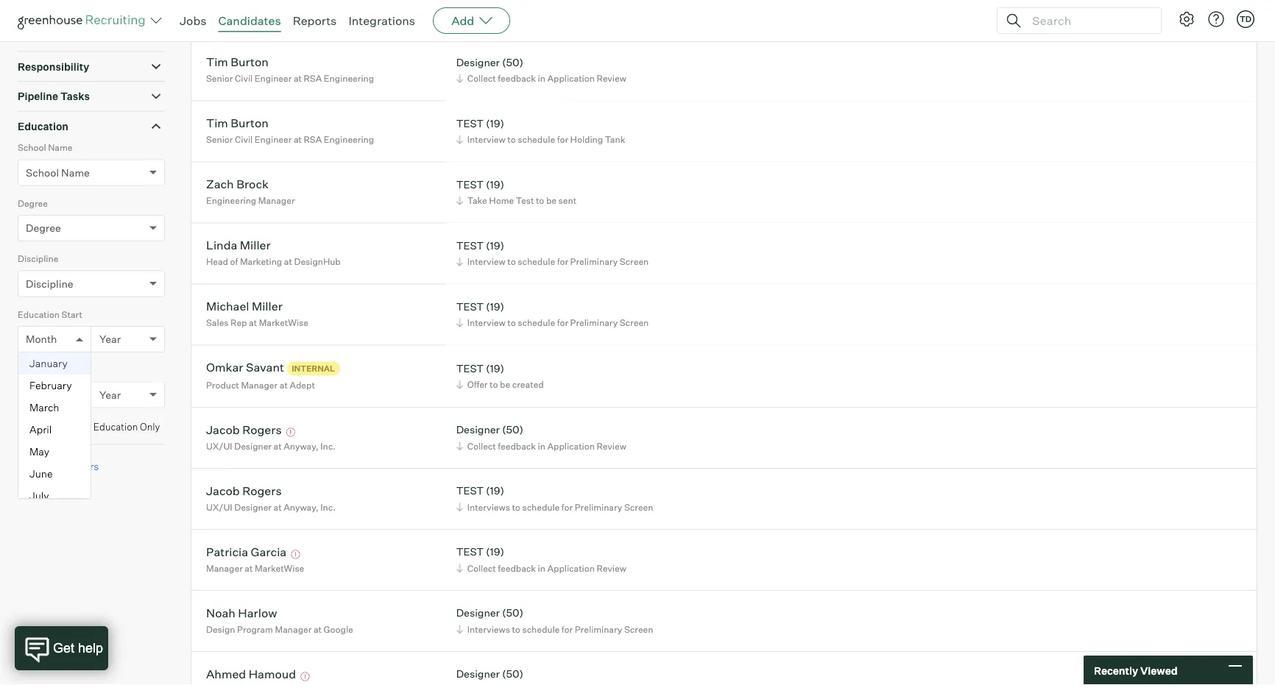 Task type: vqa. For each thing, say whether or not it's contained in the screenshot.


Task type: describe. For each thing, give the bounding box(es) containing it.
engineering for designer (50)
[[324, 73, 374, 84]]

michael
[[206, 299, 249, 314]]

may option
[[18, 441, 91, 463]]

education start
[[18, 309, 82, 320]]

(19) inside test (19) offer to be created
[[486, 362, 504, 375]]

at left n/a on the left top of page
[[241, 12, 249, 23]]

to for michael miller
[[508, 318, 516, 329]]

schedule for jacob rogers
[[523, 502, 560, 513]]

schedule for tim burton
[[518, 134, 555, 145]]

1 review from the top
[[597, 12, 627, 23]]

engineer for designer (50)
[[255, 73, 292, 84]]

1 vertical spatial discipline
[[26, 277, 73, 290]]

omkar savant link
[[206, 360, 284, 377]]

senior for designer (50)
[[206, 73, 233, 84]]

screen for linda miller
[[620, 256, 649, 267]]

test (19) interviews to schedule for preliminary screen
[[456, 485, 654, 513]]

(19) for tim burton
[[486, 117, 504, 130]]

designer inside the jacob rogers ux/ui designer at anyway, inc.
[[234, 502, 272, 513]]

tim burton link for designer
[[206, 55, 269, 72]]

review for senior civil engineer at rsa engineering
[[597, 73, 627, 84]]

ahmed hamoud has been in onsite for more than 21 days image
[[299, 673, 312, 682]]

1 vertical spatial school
[[26, 166, 59, 179]]

integrations link
[[349, 13, 416, 28]]

linda miller link
[[206, 238, 271, 255]]

civil for test (19)
[[235, 134, 253, 145]]

collect for ux/ui designer at anyway, inc.
[[467, 441, 496, 452]]

noah
[[206, 606, 236, 621]]

patricia
[[206, 545, 248, 560]]

march
[[29, 402, 59, 414]]

test (19) take home test to be sent
[[456, 178, 577, 206]]

(19) for zach brock
[[486, 178, 504, 191]]

1 anyway, from the top
[[284, 441, 319, 452]]

january
[[29, 357, 68, 370]]

screen for noah harlow
[[625, 624, 654, 635]]

1 collect from the top
[[467, 12, 496, 23]]

for for noah harlow
[[562, 624, 573, 635]]

product
[[206, 380, 239, 391]]

reports
[[293, 13, 337, 28]]

tim for test
[[206, 116, 228, 130]]

july
[[29, 490, 49, 503]]

tim burton senior civil engineer at rsa engineering for designer
[[206, 55, 374, 84]]

omkar
[[206, 360, 243, 375]]

0 vertical spatial school
[[18, 142, 46, 153]]

designer (50) collect feedback in application review for senior civil engineer at rsa engineering
[[456, 56, 627, 84]]

ahmed
[[206, 667, 246, 682]]

june
[[29, 468, 53, 481]]

collect feedback in application review link for student at n/a
[[454, 10, 630, 24]]

student at n/a
[[206, 12, 268, 23]]

td button
[[1237, 10, 1255, 28]]

details
[[53, 1, 88, 13]]

linda
[[206, 238, 237, 253]]

4 (50) from the top
[[502, 668, 524, 681]]

reports link
[[293, 13, 337, 28]]

february option
[[18, 375, 91, 397]]

n/a
[[251, 12, 268, 23]]

marketwise inside michael miller sales rep at marketwise
[[259, 318, 309, 329]]

reset filters
[[40, 460, 99, 473]]

education left only
[[93, 421, 138, 433]]

jobs link
[[180, 13, 207, 28]]

review for ux/ui designer at anyway, inc.
[[597, 441, 627, 452]]

1 month from the top
[[26, 333, 57, 346]]

collect for manager at marketwise
[[467, 563, 496, 574]]

feedback for senior civil engineer at rsa engineering
[[498, 73, 536, 84]]

head
[[206, 256, 228, 267]]

designer (50) interviews to schedule for preliminary screen
[[456, 607, 654, 635]]

manager inside the noah harlow design program manager at google
[[275, 624, 312, 635]]

to for noah harlow
[[512, 624, 521, 635]]

viewed
[[1141, 665, 1178, 677]]

0 vertical spatial discipline
[[18, 254, 58, 265]]

discipline element
[[18, 252, 165, 308]]

created
[[512, 379, 544, 390]]

michael miller link
[[206, 299, 283, 316]]

(19) for linda miller
[[486, 239, 504, 252]]

savant
[[246, 360, 284, 375]]

candidates
[[218, 13, 281, 28]]

configure image
[[1178, 10, 1196, 28]]

most
[[36, 421, 58, 433]]

tim burton senior civil engineer at rsa engineering for test
[[206, 116, 374, 145]]

profile
[[18, 1, 50, 13]]

greenhouse recruiting image
[[18, 12, 150, 29]]

test (19) interview to schedule for preliminary screen for michael miller
[[456, 300, 649, 329]]

education for education start
[[18, 309, 60, 320]]

responsibility
[[18, 60, 89, 73]]

sales
[[206, 318, 229, 329]]

pipeline tasks
[[18, 90, 90, 103]]

manager down the patricia
[[206, 563, 243, 574]]

most recent education only
[[36, 421, 160, 433]]

tank
[[605, 134, 626, 145]]

internal
[[292, 364, 335, 374]]

1 vertical spatial school name
[[26, 166, 90, 179]]

test (19) interview to schedule for preliminary screen for linda miller
[[456, 239, 649, 267]]

designhub
[[294, 256, 341, 267]]

april
[[29, 424, 52, 437]]

preliminary for michael miller
[[571, 318, 618, 329]]

january option
[[18, 353, 91, 375]]

test (19) offer to be created
[[456, 362, 544, 390]]

test (19) interview to schedule for holding tank
[[456, 117, 626, 145]]

at down jacob rogers
[[274, 441, 282, 452]]

designer (50)
[[456, 668, 524, 681]]

collect feedback in application review
[[467, 12, 627, 23]]

application for manager at marketwise
[[548, 563, 595, 574]]

rsa for test (19)
[[304, 134, 322, 145]]

engineer for test (19)
[[255, 134, 292, 145]]

noah harlow design program manager at google
[[206, 606, 353, 635]]

(19) inside the test (19) collect feedback in application review
[[486, 546, 504, 559]]

source
[[18, 30, 53, 43]]

profile details
[[18, 1, 88, 13]]

schedule for noah harlow
[[523, 624, 560, 635]]

tim for designer
[[206, 55, 228, 69]]

in for ux/ui designer at anyway, inc.
[[538, 441, 546, 452]]

recent
[[60, 421, 91, 433]]

inc. inside the jacob rogers ux/ui designer at anyway, inc.
[[321, 502, 336, 513]]

june option
[[18, 463, 91, 486]]

integrations
[[349, 13, 416, 28]]

(50) for design program manager at google
[[502, 607, 524, 620]]

rep
[[231, 318, 247, 329]]

0 vertical spatial degree
[[18, 198, 48, 209]]

manager at marketwise
[[206, 563, 304, 574]]

school name element
[[18, 141, 165, 196]]

student
[[206, 12, 239, 23]]

application for senior civil engineer at rsa engineering
[[548, 73, 595, 84]]

ux/ui inside the jacob rogers ux/ui designer at anyway, inc.
[[206, 502, 232, 513]]

senior for test (19)
[[206, 134, 233, 145]]

filters
[[69, 460, 99, 473]]

education for education
[[18, 120, 69, 133]]

take home test to be sent link
[[454, 194, 580, 208]]

2 jacob rogers link from the top
[[206, 484, 282, 501]]

collect feedback in application review link for ux/ui designer at anyway, inc.
[[454, 439, 630, 453]]

1 jacob rogers link from the top
[[206, 423, 282, 439]]

interview to schedule for preliminary screen link for michael miller
[[454, 316, 653, 330]]

miller for michael miller
[[252, 299, 283, 314]]

list box containing january
[[18, 353, 91, 508]]

1 vertical spatial degree
[[26, 222, 61, 235]]

holding
[[571, 134, 603, 145]]

at down patricia garcia link
[[245, 563, 253, 574]]

test
[[516, 195, 534, 206]]

ux/ui designer at anyway, inc.
[[206, 441, 336, 452]]

interviews for noah harlow
[[467, 624, 510, 635]]

interviews to schedule for preliminary screen link for rogers
[[454, 501, 657, 515]]

home
[[489, 195, 514, 206]]

feedback for ux/ui designer at anyway, inc.
[[498, 441, 536, 452]]

february
[[29, 379, 72, 392]]

designer (50) collect feedback in application review for ux/ui designer at anyway, inc.
[[456, 424, 627, 452]]

feedback for manager at marketwise
[[498, 563, 536, 574]]

anyway, inside the jacob rogers ux/ui designer at anyway, inc.
[[284, 502, 319, 513]]

omkar savant
[[206, 360, 284, 375]]

1 feedback from the top
[[498, 12, 536, 23]]

may
[[29, 446, 49, 459]]

only
[[140, 421, 160, 433]]

linda miller head of marketing at designhub
[[206, 238, 341, 267]]

burton for test
[[231, 116, 269, 130]]

patricia garcia link
[[206, 545, 287, 562]]

1 vertical spatial name
[[61, 166, 90, 179]]

pipeline
[[18, 90, 58, 103]]

td button
[[1234, 7, 1258, 31]]

tasks
[[60, 90, 90, 103]]

2 month from the top
[[26, 389, 57, 402]]

to for tim burton
[[508, 134, 516, 145]]

jobs
[[180, 13, 207, 28]]

to inside test (19) take home test to be sent
[[536, 195, 545, 206]]

degree element
[[18, 196, 165, 252]]

at inside the noah harlow design program manager at google
[[314, 624, 322, 635]]

marketing
[[240, 256, 282, 267]]

engineering inside "zach brock engineering manager"
[[206, 195, 256, 206]]

zach brock link
[[206, 177, 269, 194]]



Task type: locate. For each thing, give the bounding box(es) containing it.
preliminary for noah harlow
[[575, 624, 623, 635]]

1 designer (50) collect feedback in application review from the top
[[456, 56, 627, 84]]

to inside "test (19) interviews to schedule for preliminary screen"
[[512, 502, 521, 513]]

review for manager at marketwise
[[597, 563, 627, 574]]

1 vertical spatial tim burton senior civil engineer at rsa engineering
[[206, 116, 374, 145]]

(19) inside test (19) interview to schedule for holding tank
[[486, 117, 504, 130]]

2 test from the top
[[456, 178, 484, 191]]

0 vertical spatial interviews
[[467, 502, 510, 513]]

6 (19) from the top
[[486, 485, 504, 498]]

1 ux/ui from the top
[[206, 441, 232, 452]]

0 vertical spatial name
[[48, 142, 73, 153]]

degree down school name element
[[18, 198, 48, 209]]

review inside the test (19) collect feedback in application review
[[597, 563, 627, 574]]

1 jacob from the top
[[206, 423, 240, 437]]

patricia garcia
[[206, 545, 287, 560]]

jacob rogers link
[[206, 423, 282, 439], [206, 484, 282, 501]]

interview inside test (19) interview to schedule for holding tank
[[467, 134, 506, 145]]

to up test (19) offer to be created
[[508, 318, 516, 329]]

to up test (19) take home test to be sent
[[508, 134, 516, 145]]

4 in from the top
[[538, 563, 546, 574]]

1 vertical spatial jacob rogers link
[[206, 484, 282, 501]]

(19) for michael miller
[[486, 300, 504, 313]]

1 interview from the top
[[467, 134, 506, 145]]

2 rogers from the top
[[242, 484, 282, 498]]

for inside "test (19) interviews to schedule for preliminary screen"
[[562, 502, 573, 513]]

Most Recent Education Only checkbox
[[21, 421, 30, 431]]

anyway, down jacob rogers has been in application review for more than 5 days image
[[284, 441, 319, 452]]

test inside test (19) interview to schedule for holding tank
[[456, 117, 484, 130]]

test for jacob rogers
[[456, 485, 484, 498]]

at right rep
[[249, 318, 257, 329]]

burton
[[231, 55, 269, 69], [231, 116, 269, 130]]

schedule up 'created'
[[518, 318, 555, 329]]

0 vertical spatial rsa
[[304, 73, 322, 84]]

noah harlow link
[[206, 606, 277, 623]]

year down discipline element
[[99, 333, 121, 346]]

test for tim burton
[[456, 117, 484, 130]]

be left 'created'
[[500, 379, 511, 390]]

tim burton link up zach brock link
[[206, 116, 269, 133]]

sent
[[559, 195, 577, 206]]

1 rogers from the top
[[242, 423, 282, 437]]

year for education start
[[99, 333, 121, 346]]

ahmed hamoud link
[[206, 667, 296, 684]]

tim up the zach
[[206, 116, 228, 130]]

be inside test (19) offer to be created
[[500, 379, 511, 390]]

civil up brock
[[235, 134, 253, 145]]

senior up the zach
[[206, 134, 233, 145]]

application
[[548, 12, 595, 23], [548, 73, 595, 84], [548, 441, 595, 452], [548, 563, 595, 574]]

tim burton link
[[206, 55, 269, 72], [206, 116, 269, 133]]

test (19) collect feedback in application review
[[456, 546, 627, 574]]

at down reports at the left of page
[[294, 73, 302, 84]]

for inside designer (50) interviews to schedule for preliminary screen
[[562, 624, 573, 635]]

feedback up designer (50) interviews to schedule for preliminary screen
[[498, 563, 536, 574]]

engineer up brock
[[255, 134, 292, 145]]

tim burton link for test
[[206, 116, 269, 133]]

miller for linda miller
[[240, 238, 271, 253]]

test for zach brock
[[456, 178, 484, 191]]

manager inside "zach brock engineering manager"
[[258, 195, 295, 206]]

to for linda miller
[[508, 256, 516, 267]]

(50) for ux/ui designer at anyway, inc.
[[502, 424, 524, 437]]

designer (50) collect feedback in application review down collect feedback in application review
[[456, 56, 627, 84]]

in inside the test (19) collect feedback in application review
[[538, 563, 546, 574]]

(50) down collect feedback in application review
[[502, 56, 524, 69]]

for for michael miller
[[557, 318, 569, 329]]

designer (50) collect feedback in application review down 'created'
[[456, 424, 627, 452]]

1 in from the top
[[538, 12, 546, 23]]

0 vertical spatial designer (50) collect feedback in application review
[[456, 56, 627, 84]]

1 vertical spatial miller
[[252, 299, 283, 314]]

2 senior from the top
[[206, 134, 233, 145]]

None field
[[18, 327, 33, 352]]

2 collect from the top
[[467, 73, 496, 84]]

1 vertical spatial marketwise
[[255, 563, 304, 574]]

0 vertical spatial month
[[26, 333, 57, 346]]

1 application from the top
[[548, 12, 595, 23]]

jacob rogers link down ux/ui designer at anyway, inc.
[[206, 484, 282, 501]]

2 year from the top
[[99, 389, 121, 402]]

1 vertical spatial inc.
[[321, 502, 336, 513]]

screen for jacob rogers
[[625, 502, 654, 513]]

adept
[[290, 380, 315, 391]]

tim down "student"
[[206, 55, 228, 69]]

engineering for test (19)
[[324, 134, 374, 145]]

ux/ui up the patricia
[[206, 502, 232, 513]]

1 tim burton link from the top
[[206, 55, 269, 72]]

feedback right add
[[498, 12, 536, 23]]

interviews to schedule for preliminary screen link up the test (19) collect feedback in application review
[[454, 501, 657, 515]]

be left sent
[[546, 195, 557, 206]]

miller right michael
[[252, 299, 283, 314]]

1 vertical spatial engineering
[[324, 134, 374, 145]]

schedule down test
[[518, 256, 555, 267]]

0 vertical spatial senior
[[206, 73, 233, 84]]

2 tim from the top
[[206, 116, 228, 130]]

3 (19) from the top
[[486, 239, 504, 252]]

(50)
[[502, 56, 524, 69], [502, 424, 524, 437], [502, 607, 524, 620], [502, 668, 524, 681]]

1 test (19) interview to schedule for preliminary screen from the top
[[456, 239, 649, 267]]

2 interviews to schedule for preliminary screen link from the top
[[454, 623, 657, 637]]

to for jacob rogers
[[512, 502, 521, 513]]

education up the february
[[18, 365, 60, 376]]

for for linda miller
[[557, 256, 569, 267]]

name up degree element
[[61, 166, 90, 179]]

google
[[324, 624, 353, 635]]

rsa for designer (50)
[[304, 73, 322, 84]]

manager
[[258, 195, 295, 206], [241, 380, 278, 391], [206, 563, 243, 574], [275, 624, 312, 635]]

schedule inside designer (50) interviews to schedule for preliminary screen
[[523, 624, 560, 635]]

2 vertical spatial interview
[[467, 318, 506, 329]]

0 horizontal spatial be
[[500, 379, 511, 390]]

2 tim burton link from the top
[[206, 116, 269, 133]]

jacob for jacob rogers ux/ui designer at anyway, inc.
[[206, 484, 240, 498]]

1 vertical spatial interview to schedule for preliminary screen link
[[454, 316, 653, 330]]

7 (19) from the top
[[486, 546, 504, 559]]

jacob up the patricia
[[206, 484, 240, 498]]

1 vertical spatial burton
[[231, 116, 269, 130]]

designer
[[456, 56, 500, 69], [456, 424, 500, 437], [234, 441, 272, 452], [234, 502, 272, 513], [456, 607, 500, 620], [456, 668, 500, 681]]

brock
[[237, 177, 269, 192]]

0 vertical spatial year
[[99, 333, 121, 346]]

at right marketing
[[284, 256, 292, 267]]

test inside the test (19) collect feedback in application review
[[456, 546, 484, 559]]

1 vertical spatial interview
[[467, 256, 506, 267]]

5 (19) from the top
[[486, 362, 504, 375]]

0 vertical spatial tim burton senior civil engineer at rsa engineering
[[206, 55, 374, 84]]

name
[[48, 142, 73, 153], [61, 166, 90, 179]]

collect feedback in application review link for manager at marketwise
[[454, 562, 630, 576]]

0 vertical spatial jacob
[[206, 423, 240, 437]]

(19) inside test (19) take home test to be sent
[[486, 178, 504, 191]]

senior down "student"
[[206, 73, 233, 84]]

1 vertical spatial tim
[[206, 116, 228, 130]]

school
[[18, 142, 46, 153], [26, 166, 59, 179]]

interview to schedule for preliminary screen link up 'created'
[[454, 316, 653, 330]]

1 vertical spatial tim burton link
[[206, 116, 269, 133]]

4 collect feedback in application review link from the top
[[454, 562, 630, 576]]

inc.
[[321, 441, 336, 452], [321, 502, 336, 513]]

recently viewed
[[1095, 665, 1178, 677]]

preliminary inside designer (50) interviews to schedule for preliminary screen
[[575, 624, 623, 635]]

0 vertical spatial ux/ui
[[206, 441, 232, 452]]

at inside michael miller sales rep at marketwise
[[249, 318, 257, 329]]

1 interviews from the top
[[467, 502, 510, 513]]

tim burton senior civil engineer at rsa engineering
[[206, 55, 374, 84], [206, 116, 374, 145]]

1 horizontal spatial be
[[546, 195, 557, 206]]

ux/ui down jacob rogers
[[206, 441, 232, 452]]

2 review from the top
[[597, 73, 627, 84]]

schedule inside test (19) interview to schedule for holding tank
[[518, 134, 555, 145]]

0 vertical spatial miller
[[240, 238, 271, 253]]

feedback up test (19) interview to schedule for holding tank
[[498, 73, 536, 84]]

2 (50) from the top
[[502, 424, 524, 437]]

2 (19) from the top
[[486, 178, 504, 191]]

0 vertical spatial tim
[[206, 55, 228, 69]]

1 burton from the top
[[231, 55, 269, 69]]

1 vertical spatial interviews
[[467, 624, 510, 635]]

product manager at adept
[[206, 380, 315, 391]]

2 test (19) interview to schedule for preliminary screen from the top
[[456, 300, 649, 329]]

schedule inside "test (19) interviews to schedule for preliminary screen"
[[523, 502, 560, 513]]

3 (50) from the top
[[502, 607, 524, 620]]

april option
[[18, 419, 91, 441]]

schedule up the test (19) collect feedback in application review
[[523, 502, 560, 513]]

interview for linda miller
[[467, 256, 506, 267]]

in up "test (19) interviews to schedule for preliminary screen"
[[538, 441, 546, 452]]

1 tim burton senior civil engineer at rsa engineering from the top
[[206, 55, 374, 84]]

offer to be created link
[[454, 378, 548, 392]]

2 burton from the top
[[231, 116, 269, 130]]

schedule left holding
[[518, 134, 555, 145]]

offer
[[467, 379, 488, 390]]

1 rsa from the top
[[304, 73, 322, 84]]

1 vertical spatial jacob
[[206, 484, 240, 498]]

0 vertical spatial inc.
[[321, 441, 336, 452]]

test (19) interview to schedule for preliminary screen
[[456, 239, 649, 267], [456, 300, 649, 329]]

zach brock engineering manager
[[206, 177, 295, 206]]

year up most recent education only
[[99, 389, 121, 402]]

hamoud
[[249, 667, 296, 682]]

zach
[[206, 177, 234, 192]]

1 civil from the top
[[235, 73, 253, 84]]

2 feedback from the top
[[498, 73, 536, 84]]

interview up test (19) take home test to be sent
[[467, 134, 506, 145]]

rogers inside the jacob rogers ux/ui designer at anyway, inc.
[[242, 484, 282, 498]]

michael miller sales rep at marketwise
[[206, 299, 309, 329]]

be inside test (19) take home test to be sent
[[546, 195, 557, 206]]

jacob rogers has been in application review for more than 5 days image
[[284, 428, 298, 437]]

to down take home test to be sent 'link'
[[508, 256, 516, 267]]

1 vertical spatial interviews to schedule for preliminary screen link
[[454, 623, 657, 637]]

3 collect feedback in application review link from the top
[[454, 439, 630, 453]]

rogers for jacob rogers ux/ui designer at anyway, inc.
[[242, 484, 282, 498]]

schedule
[[518, 134, 555, 145], [518, 256, 555, 267], [518, 318, 555, 329], [523, 502, 560, 513], [523, 624, 560, 635]]

collect feedback in application review link for senior civil engineer at rsa engineering
[[454, 72, 630, 86]]

preliminary for jacob rogers
[[575, 502, 623, 513]]

1 vertical spatial senior
[[206, 134, 233, 145]]

1 senior from the top
[[206, 73, 233, 84]]

collect feedback in application review link
[[454, 10, 630, 24], [454, 72, 630, 86], [454, 439, 630, 453], [454, 562, 630, 576]]

6 test from the top
[[456, 485, 484, 498]]

0 vertical spatial jacob rogers link
[[206, 423, 282, 439]]

0 vertical spatial engineer
[[255, 73, 292, 84]]

in
[[538, 12, 546, 23], [538, 73, 546, 84], [538, 441, 546, 452], [538, 563, 546, 574]]

school up degree element
[[26, 166, 59, 179]]

collect inside the test (19) collect feedback in application review
[[467, 563, 496, 574]]

1 vertical spatial be
[[500, 379, 511, 390]]

2 in from the top
[[538, 73, 546, 84]]

education left start
[[18, 309, 60, 320]]

3 interview from the top
[[467, 318, 506, 329]]

education for education end
[[18, 365, 60, 376]]

3 collect from the top
[[467, 441, 496, 452]]

interview to schedule for holding tank link
[[454, 133, 629, 147]]

marketwise down garcia
[[255, 563, 304, 574]]

1 vertical spatial year
[[99, 389, 121, 402]]

reset filters button
[[18, 453, 106, 480]]

4 feedback from the top
[[498, 563, 536, 574]]

2 designer (50) collect feedback in application review from the top
[[456, 424, 627, 452]]

to inside test (19) interview to schedule for holding tank
[[508, 134, 516, 145]]

1 vertical spatial anyway,
[[284, 502, 319, 513]]

miller inside linda miller head of marketing at designhub
[[240, 238, 271, 253]]

civil
[[235, 73, 253, 84], [235, 134, 253, 145]]

preliminary for linda miller
[[571, 256, 618, 267]]

month up january
[[26, 333, 57, 346]]

1 interview to schedule for preliminary screen link from the top
[[454, 255, 653, 269]]

to up designer (50)
[[512, 624, 521, 635]]

list box
[[18, 353, 91, 508]]

engineer down candidates link
[[255, 73, 292, 84]]

anyway,
[[284, 441, 319, 452], [284, 502, 319, 513]]

jacob down product
[[206, 423, 240, 437]]

screen for michael miller
[[620, 318, 649, 329]]

designer inside designer (50) interviews to schedule for preliminary screen
[[456, 607, 500, 620]]

miller up marketing
[[240, 238, 271, 253]]

2 collect feedback in application review link from the top
[[454, 72, 630, 86]]

0 vertical spatial marketwise
[[259, 318, 309, 329]]

(19) for jacob rogers
[[486, 485, 504, 498]]

2 vertical spatial engineering
[[206, 195, 256, 206]]

0 vertical spatial anyway,
[[284, 441, 319, 452]]

0 vertical spatial interview
[[467, 134, 506, 145]]

design
[[206, 624, 235, 635]]

(50) inside designer (50) interviews to schedule for preliminary screen
[[502, 607, 524, 620]]

school name up degree element
[[26, 166, 90, 179]]

0 vertical spatial be
[[546, 195, 557, 206]]

4 (19) from the top
[[486, 300, 504, 313]]

Search text field
[[1029, 10, 1148, 31]]

recently
[[1095, 665, 1139, 677]]

jacob rogers
[[206, 423, 282, 437]]

application for ux/ui designer at anyway, inc.
[[548, 441, 595, 452]]

1 tim from the top
[[206, 55, 228, 69]]

month down education end
[[26, 389, 57, 402]]

burton for designer
[[231, 55, 269, 69]]

engineering
[[324, 73, 374, 84], [324, 134, 374, 145], [206, 195, 256, 206]]

1 (19) from the top
[[486, 117, 504, 130]]

test inside test (19) take home test to be sent
[[456, 178, 484, 191]]

jacob rogers ux/ui designer at anyway, inc.
[[206, 484, 336, 513]]

3 application from the top
[[548, 441, 595, 452]]

3 in from the top
[[538, 441, 546, 452]]

start
[[62, 309, 82, 320]]

to up the test (19) collect feedback in application review
[[512, 502, 521, 513]]

collect for senior civil engineer at rsa engineering
[[467, 73, 496, 84]]

name down pipeline tasks
[[48, 142, 73, 153]]

1 vertical spatial ux/ui
[[206, 502, 232, 513]]

candidates link
[[218, 13, 281, 28]]

in for senior civil engineer at rsa engineering
[[538, 73, 546, 84]]

interview for tim burton
[[467, 134, 506, 145]]

interview to schedule for preliminary screen link down sent
[[454, 255, 653, 269]]

education down pipeline
[[18, 120, 69, 133]]

for for jacob rogers
[[562, 502, 573, 513]]

interviews to schedule for preliminary screen link
[[454, 501, 657, 515], [454, 623, 657, 637]]

rogers down ux/ui designer at anyway, inc.
[[242, 484, 282, 498]]

at up garcia
[[274, 502, 282, 513]]

1 inc. from the top
[[321, 441, 336, 452]]

2 tim burton senior civil engineer at rsa engineering from the top
[[206, 116, 374, 145]]

(50) down the test (19) collect feedback in application review
[[502, 607, 524, 620]]

ahmed hamoud
[[206, 667, 296, 682]]

(19) inside "test (19) interviews to schedule for preliminary screen"
[[486, 485, 504, 498]]

jacob inside the jacob rogers ux/ui designer at anyway, inc.
[[206, 484, 240, 498]]

1 vertical spatial engineer
[[255, 134, 292, 145]]

(50) down 'offer to be created' 'link'
[[502, 424, 524, 437]]

1 vertical spatial rogers
[[242, 484, 282, 498]]

school name down pipeline
[[18, 142, 73, 153]]

interviews inside designer (50) interviews to schedule for preliminary screen
[[467, 624, 510, 635]]

interview down the "take" at the left of the page
[[467, 256, 506, 267]]

test for michael miller
[[456, 300, 484, 313]]

0 vertical spatial civil
[[235, 73, 253, 84]]

3 feedback from the top
[[498, 441, 536, 452]]

degree up discipline element
[[26, 222, 61, 235]]

jacob
[[206, 423, 240, 437], [206, 484, 240, 498]]

2 ux/ui from the top
[[206, 502, 232, 513]]

end
[[62, 365, 78, 376]]

4 review from the top
[[597, 563, 627, 574]]

at inside the jacob rogers ux/ui designer at anyway, inc.
[[274, 502, 282, 513]]

school down pipeline
[[18, 142, 46, 153]]

schedule for linda miller
[[518, 256, 555, 267]]

feedback inside the test (19) collect feedback in application review
[[498, 563, 536, 574]]

2 interview from the top
[[467, 256, 506, 267]]

for for tim burton
[[557, 134, 569, 145]]

0 vertical spatial interview to schedule for preliminary screen link
[[454, 255, 653, 269]]

1 vertical spatial test (19) interview to schedule for preliminary screen
[[456, 300, 649, 329]]

1 vertical spatial month
[[26, 389, 57, 402]]

2 interviews from the top
[[467, 624, 510, 635]]

0 vertical spatial school name
[[18, 142, 73, 153]]

manager right 'program'
[[275, 624, 312, 635]]

marketwise down 'michael miller' link
[[259, 318, 309, 329]]

year for education end
[[99, 389, 121, 402]]

program
[[237, 624, 273, 635]]

test
[[456, 117, 484, 130], [456, 178, 484, 191], [456, 239, 484, 252], [456, 300, 484, 313], [456, 362, 484, 375], [456, 485, 484, 498], [456, 546, 484, 559]]

add button
[[433, 7, 511, 34]]

civil for designer (50)
[[235, 73, 253, 84]]

harlow
[[238, 606, 277, 621]]

2 application from the top
[[548, 73, 595, 84]]

0 vertical spatial test (19) interview to schedule for preliminary screen
[[456, 239, 649, 267]]

schedule up designer (50)
[[523, 624, 560, 635]]

add
[[452, 13, 474, 28]]

td
[[1240, 14, 1252, 24]]

interviews to schedule for preliminary screen link down the test (19) collect feedback in application review
[[454, 623, 657, 637]]

designer (50) collect feedback in application review
[[456, 56, 627, 84], [456, 424, 627, 452]]

manager down savant
[[241, 380, 278, 391]]

(50) down designer (50) interviews to schedule for preliminary screen
[[502, 668, 524, 681]]

interview up test (19) offer to be created
[[467, 318, 506, 329]]

4 test from the top
[[456, 300, 484, 313]]

2 rsa from the top
[[304, 134, 322, 145]]

1 (50) from the top
[[502, 56, 524, 69]]

for inside test (19) interview to schedule for holding tank
[[557, 134, 569, 145]]

1 vertical spatial rsa
[[304, 134, 322, 145]]

test for linda miller
[[456, 239, 484, 252]]

1 vertical spatial designer (50) collect feedback in application review
[[456, 424, 627, 452]]

anyway, up patricia garcia has been in application review for more than 5 days image
[[284, 502, 319, 513]]

burton up brock
[[231, 116, 269, 130]]

of
[[230, 256, 238, 267]]

education
[[18, 120, 69, 133], [18, 309, 60, 320], [18, 365, 60, 376], [93, 421, 138, 433]]

rogers for jacob rogers
[[242, 423, 282, 437]]

(50) for senior civil engineer at rsa engineering
[[502, 56, 524, 69]]

1 vertical spatial civil
[[235, 134, 253, 145]]

7 test from the top
[[456, 546, 484, 559]]

1 collect feedback in application review link from the top
[[454, 10, 630, 24]]

at inside linda miller head of marketing at designhub
[[284, 256, 292, 267]]

tim burton senior civil engineer at rsa engineering down reports at the left of page
[[206, 55, 374, 84]]

to inside designer (50) interviews to schedule for preliminary screen
[[512, 624, 521, 635]]

0 vertical spatial interviews to schedule for preliminary screen link
[[454, 501, 657, 515]]

2 jacob from the top
[[206, 484, 240, 498]]

be
[[546, 195, 557, 206], [500, 379, 511, 390]]

jacob rogers link up ux/ui designer at anyway, inc.
[[206, 423, 282, 439]]

to right offer on the bottom of the page
[[490, 379, 498, 390]]

in up test (19) interview to schedule for holding tank
[[538, 73, 546, 84]]

manager down brock
[[258, 195, 295, 206]]

test inside "test (19) interviews to schedule for preliminary screen"
[[456, 485, 484, 498]]

application inside the collect feedback in application review link
[[548, 12, 595, 23]]

1 interviews to schedule for preliminary screen link from the top
[[454, 501, 657, 515]]

at left adept
[[280, 380, 288, 391]]

test inside test (19) offer to be created
[[456, 362, 484, 375]]

1 test from the top
[[456, 117, 484, 130]]

interviews inside "test (19) interviews to schedule for preliminary screen"
[[467, 502, 510, 513]]

interviews for jacob rogers
[[467, 502, 510, 513]]

1 engineer from the top
[[255, 73, 292, 84]]

application inside the test (19) collect feedback in application review
[[548, 563, 595, 574]]

0 vertical spatial engineering
[[324, 73, 374, 84]]

schedule for michael miller
[[518, 318, 555, 329]]

to
[[508, 134, 516, 145], [536, 195, 545, 206], [508, 256, 516, 267], [508, 318, 516, 329], [490, 379, 498, 390], [512, 502, 521, 513], [512, 624, 521, 635]]

0 vertical spatial rogers
[[242, 423, 282, 437]]

1 year from the top
[[99, 333, 121, 346]]

at up "zach brock engineering manager"
[[294, 134, 302, 145]]

to right test
[[536, 195, 545, 206]]

4 application from the top
[[548, 563, 595, 574]]

garcia
[[251, 545, 287, 560]]

in up designer (50) interviews to schedule for preliminary screen
[[538, 563, 546, 574]]

interview
[[467, 134, 506, 145], [467, 256, 506, 267], [467, 318, 506, 329]]

2 engineer from the top
[[255, 134, 292, 145]]

burton down candidates
[[231, 55, 269, 69]]

at left google
[[314, 624, 322, 635]]

miller inside michael miller sales rep at marketwise
[[252, 299, 283, 314]]

tim burton link down candidates link
[[206, 55, 269, 72]]

degree
[[18, 198, 48, 209], [26, 222, 61, 235]]

3 test from the top
[[456, 239, 484, 252]]

screen inside "test (19) interviews to schedule for preliminary screen"
[[625, 502, 654, 513]]

interview for michael miller
[[467, 318, 506, 329]]

march option
[[18, 397, 91, 419]]

2 civil from the top
[[235, 134, 253, 145]]

tim burton senior civil engineer at rsa engineering up brock
[[206, 116, 374, 145]]

interviews to schedule for preliminary screen link for harlow
[[454, 623, 657, 637]]

patricia garcia has been in application review for more than 5 days image
[[289, 551, 302, 560]]

in right add popup button at the left of page
[[538, 12, 546, 23]]

(19)
[[486, 117, 504, 130], [486, 178, 504, 191], [486, 239, 504, 252], [486, 300, 504, 313], [486, 362, 504, 375], [486, 485, 504, 498], [486, 546, 504, 559]]

2 interview to schedule for preliminary screen link from the top
[[454, 316, 653, 330]]

0 vertical spatial tim burton link
[[206, 55, 269, 72]]

screen inside designer (50) interviews to schedule for preliminary screen
[[625, 624, 654, 635]]

in for manager at marketwise
[[538, 563, 546, 574]]

jacob for jacob rogers
[[206, 423, 240, 437]]

civil down candidates
[[235, 73, 253, 84]]

0 vertical spatial burton
[[231, 55, 269, 69]]

to inside test (19) offer to be created
[[490, 379, 498, 390]]

jacob inside jacob rogers link
[[206, 423, 240, 437]]

rogers up ux/ui designer at anyway, inc.
[[242, 423, 282, 437]]

july option
[[18, 486, 91, 508]]

2 anyway, from the top
[[284, 502, 319, 513]]

feedback down 'created'
[[498, 441, 536, 452]]

education end
[[18, 365, 78, 376]]

2 inc. from the top
[[321, 502, 336, 513]]

5 test from the top
[[456, 362, 484, 375]]

3 review from the top
[[597, 441, 627, 452]]

interview to schedule for preliminary screen link for linda miller
[[454, 255, 653, 269]]

4 collect from the top
[[467, 563, 496, 574]]

preliminary inside "test (19) interviews to schedule for preliminary screen"
[[575, 502, 623, 513]]



